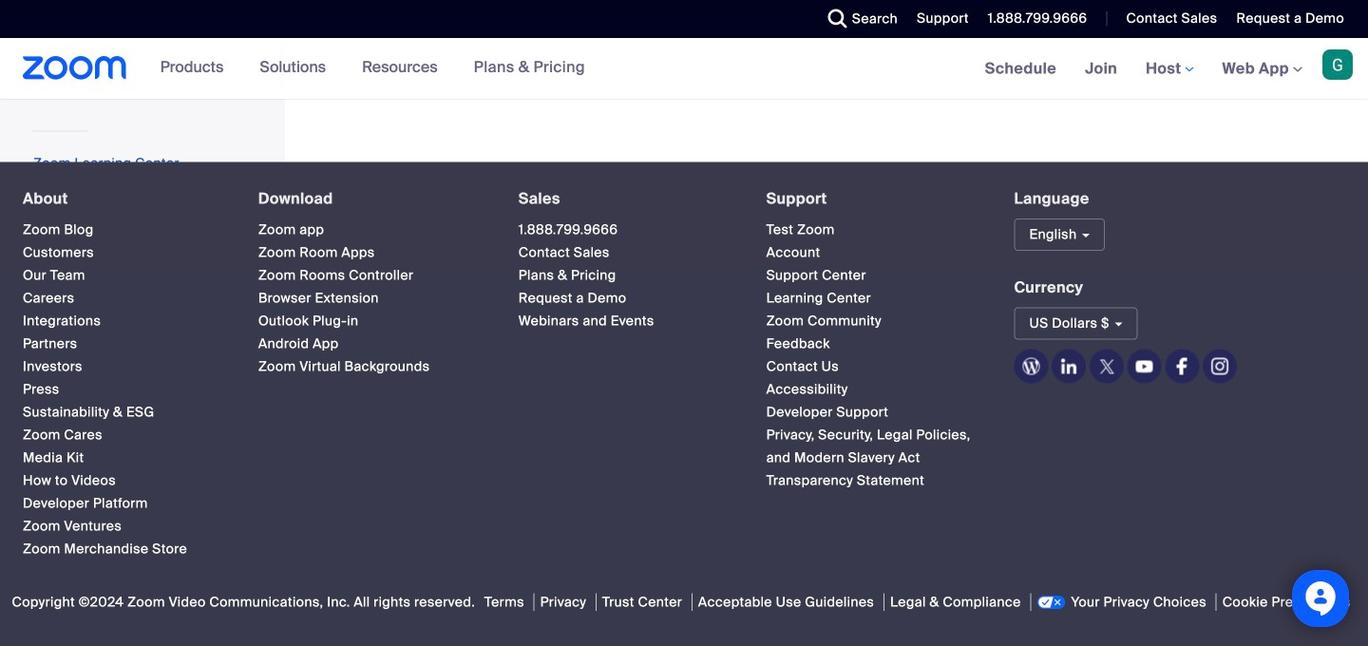Task type: locate. For each thing, give the bounding box(es) containing it.
admin menu menu
[[0, 0, 279, 84]]

2 heading from the left
[[258, 191, 484, 207]]

3 heading from the left
[[519, 191, 732, 207]]

heading
[[23, 191, 224, 207], [258, 191, 484, 207], [519, 191, 732, 207], [766, 191, 980, 207]]

zoom logo image
[[23, 56, 127, 80]]

1 heading from the left
[[23, 191, 224, 207]]

banner
[[0, 38, 1368, 100]]

meetings navigation
[[971, 38, 1368, 100]]



Task type: describe. For each thing, give the bounding box(es) containing it.
product information navigation
[[146, 38, 599, 99]]

4 heading from the left
[[766, 191, 980, 207]]



Task type: vqa. For each thing, say whether or not it's contained in the screenshot.
the right icon
no



